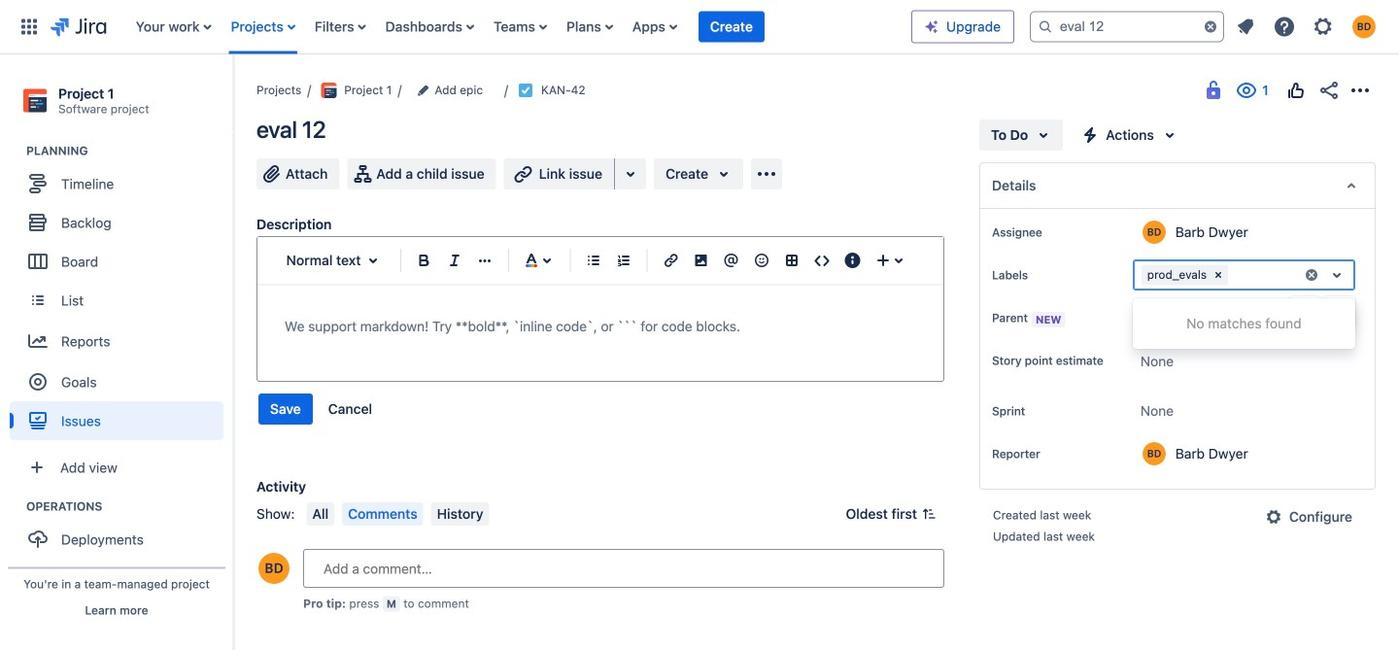 Task type: vqa. For each thing, say whether or not it's contained in the screenshot.
Settings icon
yes



Task type: describe. For each thing, give the bounding box(es) containing it.
primary element
[[12, 0, 911, 54]]

actions image
[[1349, 79, 1372, 102]]

details element
[[980, 162, 1376, 209]]

add image, video, or file image
[[689, 249, 713, 272]]

sidebar navigation image
[[212, 62, 255, 132]]

confirm labels image
[[1297, 304, 1313, 320]]

link ⌘k image
[[659, 249, 682, 272]]

Description area, start typing to enter text. text field
[[285, 315, 916, 338]]

code snippet ``` image
[[811, 249, 834, 272]]

italic ⌘i image
[[443, 249, 466, 272]]

info panel image
[[841, 249, 864, 272]]



Task type: locate. For each thing, give the bounding box(es) containing it.
heading for operations image
[[26, 499, 232, 514]]

list up vote options: no one has voted for this issue yet. "icon"
[[1228, 9, 1388, 44]]

clear image
[[1304, 267, 1320, 283]]

1 vertical spatial heading
[[26, 499, 232, 514]]

appswitcher icon image
[[17, 15, 41, 38]]

project 1 image
[[321, 83, 336, 98]]

Add a comment… field
[[303, 549, 945, 588]]

jira image
[[51, 15, 107, 38], [51, 15, 107, 38]]

operations image
[[3, 495, 26, 518]]

bold ⌘b image
[[413, 249, 436, 272]]

bullet list ⌘⇧8 image
[[582, 249, 605, 272]]

0 horizontal spatial list
[[126, 0, 911, 54]]

planning image
[[3, 139, 26, 162]]

copy link to issue image
[[582, 83, 597, 98]]

alert
[[1187, 315, 1302, 331]]

group
[[10, 143, 232, 446], [258, 394, 384, 425], [10, 499, 232, 565], [8, 567, 225, 650]]

task image
[[518, 83, 534, 98]]

more formatting image
[[473, 249, 497, 272]]

your profile and settings image
[[1353, 15, 1376, 38]]

menu bar
[[303, 502, 493, 526]]

notifications image
[[1234, 15, 1257, 38]]

text formatting group
[[409, 245, 500, 276]]

numbered list ⌘⇧7 image
[[612, 249, 636, 272]]

search image
[[1038, 19, 1053, 34]]

Search field
[[1030, 11, 1224, 42]]

mention @ image
[[720, 249, 743, 272]]

clear search session image
[[1203, 19, 1219, 34]]

vote options: no one has voted for this issue yet. image
[[1285, 79, 1308, 102]]

1 horizontal spatial list
[[1228, 9, 1388, 44]]

add app image
[[755, 162, 778, 186]]

help image
[[1273, 15, 1296, 38]]

1 heading from the top
[[26, 143, 232, 159]]

heading
[[26, 143, 232, 159], [26, 499, 232, 514]]

0 vertical spatial heading
[[26, 143, 232, 159]]

list up task 'image'
[[126, 0, 911, 54]]

clear image
[[1211, 267, 1226, 283]]

banner
[[0, 0, 1399, 54]]

2 heading from the top
[[26, 499, 232, 514]]

None search field
[[1030, 11, 1224, 42]]

table ⇧⌥t image
[[780, 249, 804, 272]]

open image
[[1325, 263, 1349, 287]]

list item
[[699, 0, 765, 54]]

heading for planning icon
[[26, 143, 232, 159]]

list formatting group
[[579, 245, 639, 276]]

list
[[126, 0, 911, 54], [1228, 9, 1388, 44]]

sidebar element
[[0, 54, 233, 650]]

settings image
[[1312, 15, 1335, 38]]

goal image
[[29, 373, 47, 391]]

emoji : image
[[750, 249, 773, 272]]



